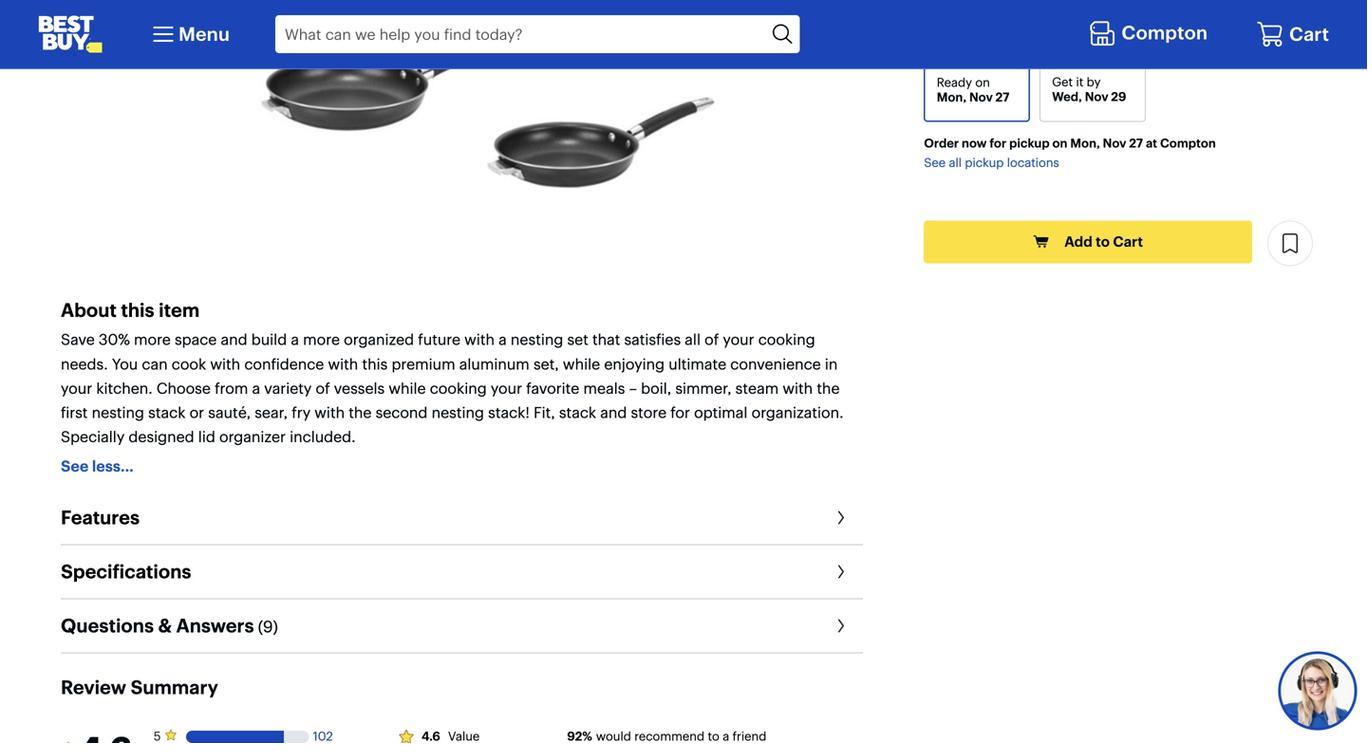 Task type: locate. For each thing, give the bounding box(es) containing it.
review
[[61, 676, 126, 699]]

while down the set
[[563, 355, 600, 373]]

1 vertical spatial on
[[1052, 136, 1068, 151]]

1 vertical spatial of
[[316, 379, 330, 398]]

set
[[567, 331, 588, 349]]

1 vertical spatial this
[[362, 355, 388, 373]]

and down meals
[[600, 403, 627, 422]]

0 horizontal spatial on
[[975, 75, 990, 90]]

29
[[1111, 89, 1126, 105]]

add to cart
[[1065, 233, 1143, 251]]

1 vertical spatial mon,
[[1070, 136, 1100, 151]]

wed,
[[1052, 89, 1082, 105]]

of up the 'ultimate'
[[705, 331, 719, 349]]

you
[[112, 355, 138, 373]]

a right from
[[252, 379, 260, 398]]

of
[[705, 331, 719, 349], [316, 379, 330, 398]]

store
[[631, 403, 667, 422]]

sauté,
[[208, 403, 251, 422]]

for
[[990, 136, 1007, 151], [671, 403, 690, 422]]

0 horizontal spatial your
[[61, 379, 92, 398]]

for inside order now for pickup on mon, nov 27 at compton see all pickup locations
[[990, 136, 1007, 151]]

1 vertical spatial for
[[671, 403, 690, 422]]

space
[[175, 331, 217, 349]]

see
[[924, 155, 946, 170], [61, 457, 89, 476]]

0 vertical spatial for
[[990, 136, 1007, 151]]

with up included.
[[315, 403, 345, 422]]

while
[[563, 355, 600, 373], [389, 379, 426, 398]]

and left 'build'
[[221, 331, 247, 349]]

0 horizontal spatial for
[[671, 403, 690, 422]]

1 horizontal spatial stack
[[559, 403, 596, 422]]

cart inside 'button'
[[1113, 233, 1143, 251]]

cart right cart icon
[[1289, 22, 1329, 46]]

designed
[[129, 428, 194, 446]]

with up from
[[210, 355, 240, 373]]

the down the in
[[817, 379, 840, 398]]

compton button
[[1088, 16, 1212, 52]]

see down order
[[924, 155, 946, 170]]

0 horizontal spatial cart
[[1113, 233, 1143, 251]]

caret-right icon image inside features button
[[829, 507, 852, 529]]

0 horizontal spatial mon,
[[937, 90, 967, 105]]

1 vertical spatial pickup
[[965, 155, 1004, 170]]

0 vertical spatial compton
[[1122, 21, 1208, 44]]

27 inside order now for pickup on mon, nov 27 at compton see all pickup locations
[[1129, 136, 1143, 151]]

stack right the fit,
[[559, 403, 596, 422]]

included.
[[290, 428, 356, 446]]

0 horizontal spatial while
[[389, 379, 426, 398]]

0 vertical spatial and
[[221, 331, 247, 349]]

9
[[263, 617, 273, 637]]

your
[[723, 331, 754, 349], [61, 379, 92, 398], [491, 379, 522, 398]]

0 vertical spatial mon,
[[937, 90, 967, 105]]

0 horizontal spatial cooking
[[430, 379, 487, 398]]

to
[[1096, 233, 1110, 251]]

lid
[[198, 428, 215, 446]]

stack up designed in the left bottom of the page
[[148, 403, 186, 422]]

1 vertical spatial 27
[[1129, 136, 1143, 151]]

0 vertical spatial caret-right icon image
[[829, 507, 852, 529]]

for up the see all pickup locations button
[[990, 136, 1007, 151]]

with up organization.
[[783, 379, 813, 398]]

mon,
[[937, 90, 967, 105], [1070, 136, 1100, 151]]

ultimate
[[669, 355, 726, 373]]

premium
[[392, 355, 455, 373]]

0 vertical spatial pickup
[[1009, 136, 1050, 151]]

1 horizontal spatial pickup
[[1009, 136, 1050, 151]]

more
[[134, 331, 171, 349], [303, 331, 340, 349]]

all down order
[[949, 155, 962, 170]]

your up stack!
[[491, 379, 522, 398]]

0 vertical spatial see
[[924, 155, 946, 170]]

0 horizontal spatial see
[[61, 457, 89, 476]]

cooking up "convenience"
[[758, 331, 815, 349]]

1 horizontal spatial while
[[563, 355, 600, 373]]

see inside order now for pickup on mon, nov 27 at compton see all pickup locations
[[924, 155, 946, 170]]

nov inside get it by wed, nov 29
[[1085, 89, 1108, 105]]

1 horizontal spatial see
[[924, 155, 946, 170]]

nesting down kitchen.
[[92, 403, 144, 422]]

build
[[251, 331, 287, 349]]

1 horizontal spatial 27
[[1129, 136, 1143, 151]]

nesting left stack!
[[432, 403, 484, 422]]

caret-right icon image for features
[[829, 507, 852, 529]]

this down the organized
[[362, 355, 388, 373]]

pickup up locations on the right top
[[1009, 136, 1050, 151]]

0 horizontal spatial more
[[134, 331, 171, 349]]

cooking down premium
[[430, 379, 487, 398]]

cart
[[1289, 22, 1329, 46], [1113, 233, 1143, 251]]

nov left 29 in the right of the page
[[1085, 89, 1108, 105]]

0 horizontal spatial and
[[221, 331, 247, 349]]

all inside order now for pickup on mon, nov 27 at compton see all pickup locations
[[949, 155, 962, 170]]

nov inside order now for pickup on mon, nov 27 at compton see all pickup locations
[[1103, 136, 1126, 151]]

nov
[[1085, 89, 1108, 105], [969, 90, 993, 105], [1103, 136, 1126, 151]]

all inside about this item save 30% more space and build a more organized future with a nesting set that satisfies all of your cooking needs. you can cook with confidence with this premium aluminum set, while enjoying ultimate convenience in your kitchen. choose from a variety of vessels while cooking your favorite meals – boil, simmer, steam with the first nesting stack or sauté, sear, fry with the second nesting stack! fit, stack and store for optimal organization. specially designed lid organizer included.
[[685, 331, 701, 349]]

while up second
[[389, 379, 426, 398]]

(
[[258, 617, 263, 637]]

see inside see less... button
[[61, 457, 89, 476]]

the
[[817, 379, 840, 398], [349, 403, 372, 422]]

that
[[592, 331, 620, 349]]

1 caret-right icon image from the top
[[829, 507, 852, 529]]

set,
[[534, 355, 559, 373]]

nov up now
[[969, 90, 993, 105]]

compton up 29 in the right of the page
[[1122, 21, 1208, 44]]

1 horizontal spatial more
[[303, 331, 340, 349]]

2 caret-right icon image from the top
[[829, 561, 852, 584]]

on up locations on the right top
[[1052, 136, 1068, 151]]

0 vertical spatial all
[[949, 155, 962, 170]]

vessels
[[334, 379, 385, 398]]

0 horizontal spatial stack
[[148, 403, 186, 422]]

1 horizontal spatial cooking
[[758, 331, 815, 349]]

1 horizontal spatial cart
[[1289, 22, 1329, 46]]

and
[[221, 331, 247, 349], [600, 403, 627, 422]]

with
[[464, 331, 495, 349], [210, 355, 240, 373], [328, 355, 358, 373], [783, 379, 813, 398], [315, 403, 345, 422]]

0 vertical spatial this
[[121, 299, 154, 322]]

see down specially
[[61, 457, 89, 476]]

all
[[949, 155, 962, 170], [685, 331, 701, 349]]

nesting up the set, at the left of the page
[[511, 331, 563, 349]]

2 horizontal spatial a
[[499, 331, 507, 349]]

needs.
[[61, 355, 108, 373]]

a
[[291, 331, 299, 349], [499, 331, 507, 349], [252, 379, 260, 398]]

nov inside the ready on mon, nov 27
[[969, 90, 993, 105]]

pickup down now
[[965, 155, 1004, 170]]

1 vertical spatial see
[[61, 457, 89, 476]]

cart right 'to'
[[1113, 233, 1143, 251]]

more up can
[[134, 331, 171, 349]]

this up 30%
[[121, 299, 154, 322]]

1 vertical spatial compton
[[1160, 136, 1216, 151]]

your up "convenience"
[[723, 331, 754, 349]]

27
[[996, 90, 1010, 105], [1129, 136, 1143, 151]]

caret-right icon image for specifications
[[829, 561, 852, 584]]

on right the ready on the top right
[[975, 75, 990, 90]]

it
[[1076, 75, 1084, 90]]

0 vertical spatial 27
[[996, 90, 1010, 105]]

for right store
[[671, 403, 690, 422]]

0 horizontal spatial all
[[685, 331, 701, 349]]

of right variety
[[316, 379, 330, 398]]

1 horizontal spatial and
[[600, 403, 627, 422]]

1 horizontal spatial on
[[1052, 136, 1068, 151]]

caret-right icon image
[[829, 507, 852, 529], [829, 561, 852, 584]]

1 vertical spatial cart
[[1113, 233, 1143, 251]]

27 right the ready on the top right
[[996, 90, 1010, 105]]

27 left at
[[1129, 136, 1143, 151]]

1 vertical spatial while
[[389, 379, 426, 398]]

steam
[[735, 379, 779, 398]]

0 horizontal spatial of
[[316, 379, 330, 398]]

the down vessels
[[349, 403, 372, 422]]

on
[[975, 75, 990, 90], [1052, 136, 1068, 151]]

0 horizontal spatial nesting
[[92, 403, 144, 422]]

on inside the ready on mon, nov 27
[[975, 75, 990, 90]]

cooking
[[758, 331, 815, 349], [430, 379, 487, 398]]

1 horizontal spatial mon,
[[1070, 136, 1100, 151]]

0 vertical spatial on
[[975, 75, 990, 90]]

your up first
[[61, 379, 92, 398]]

get it by wed, nov 29
[[1052, 75, 1126, 105]]

1 horizontal spatial all
[[949, 155, 962, 170]]

1 horizontal spatial for
[[990, 136, 1007, 151]]

all up the 'ultimate'
[[685, 331, 701, 349]]

a up 'aluminum'
[[499, 331, 507, 349]]

pickup
[[1009, 136, 1050, 151], [965, 155, 1004, 170]]

Type to search. Navigate forward to hear suggestions text field
[[275, 15, 766, 53]]

second
[[376, 403, 428, 422]]

mon, up order
[[937, 90, 967, 105]]

0 vertical spatial the
[[817, 379, 840, 398]]

1 vertical spatial caret-right icon image
[[829, 561, 852, 584]]

2 horizontal spatial nesting
[[511, 331, 563, 349]]

questions & answers ( 9 )
[[61, 614, 278, 638]]

caret-right icon image inside specifications "button"
[[829, 561, 852, 584]]

0 horizontal spatial 27
[[996, 90, 1010, 105]]

1 horizontal spatial your
[[491, 379, 522, 398]]

nov left at
[[1103, 136, 1126, 151]]

a right 'build'
[[291, 331, 299, 349]]

2 more from the left
[[303, 331, 340, 349]]

0 horizontal spatial the
[[349, 403, 372, 422]]

0 vertical spatial cooking
[[758, 331, 815, 349]]

mon, down wed, at the right of the page
[[1070, 136, 1100, 151]]

compton right at
[[1160, 136, 1216, 151]]

more up "confidence"
[[303, 331, 340, 349]]

0 vertical spatial of
[[705, 331, 719, 349]]

favorite
[[526, 379, 579, 398]]

features
[[61, 506, 140, 529]]

1 horizontal spatial a
[[291, 331, 299, 349]]

1 vertical spatial all
[[685, 331, 701, 349]]

stack
[[148, 403, 186, 422], [559, 403, 596, 422]]



Task type: describe. For each thing, give the bounding box(es) containing it.
choose
[[157, 379, 211, 398]]

by
[[1087, 75, 1101, 90]]

specifications button
[[61, 546, 863, 599]]

0 horizontal spatial a
[[252, 379, 260, 398]]

aluminum
[[459, 355, 530, 373]]

menu
[[178, 22, 230, 46]]

mon, inside the ready on mon, nov 27
[[937, 90, 967, 105]]

questions
[[61, 614, 154, 638]]

get
[[1052, 75, 1073, 90]]

specifications
[[61, 560, 191, 584]]

1 horizontal spatial of
[[705, 331, 719, 349]]

mon, inside order now for pickup on mon, nov 27 at compton see all pickup locations
[[1070, 136, 1100, 151]]

locations
[[1007, 155, 1059, 170]]

1 vertical spatial and
[[600, 403, 627, 422]]

boil,
[[641, 379, 671, 398]]

1 horizontal spatial nesting
[[432, 403, 484, 422]]

convenience
[[730, 355, 821, 373]]

–
[[629, 379, 637, 398]]

shipping
[[1052, 31, 1105, 47]]

save image
[[1279, 232, 1302, 255]]

order now for pickup on mon, nov 27 at compton see all pickup locations
[[924, 136, 1216, 170]]

0 vertical spatial while
[[563, 355, 600, 373]]

1 horizontal spatial the
[[817, 379, 840, 398]]

alt view zoom 11. cuisinart - smartnest nonstick aluminum 9 piece set - black. image
[[251, 0, 773, 189]]

from
[[215, 379, 248, 398]]

cook
[[172, 355, 206, 373]]

kitchen.
[[96, 379, 153, 398]]

item
[[159, 299, 200, 322]]

ready on mon, nov 27
[[937, 75, 1010, 105]]

sear,
[[255, 403, 288, 422]]

about this item save 30% more space and build a more organized future with a nesting set that satisfies all of your cooking needs. you can cook with confidence with this premium aluminum set, while enjoying ultimate convenience in your kitchen. choose from a variety of vessels while cooking your favorite meals – boil, simmer, steam with the first nesting stack or sauté, sear, fry with the second nesting stack! fit, stack and store for optimal organization. specially designed lid organizer included.
[[61, 299, 844, 446]]

organization.
[[752, 403, 844, 422]]

1 horizontal spatial this
[[362, 355, 388, 373]]

compton inside order now for pickup on mon, nov 27 at compton see all pickup locations
[[1160, 136, 1216, 151]]

0 horizontal spatial pickup
[[965, 155, 1004, 170]]

)
[[273, 617, 278, 637]]

satisfies
[[624, 331, 681, 349]]

compton inside dropdown button
[[1122, 21, 1208, 44]]

27 inside the ready on mon, nov 27
[[996, 90, 1010, 105]]

specially
[[61, 428, 125, 446]]

first
[[61, 403, 88, 422]]

answers
[[176, 614, 254, 638]]

cart icon image
[[1256, 20, 1284, 48]]

bestbuy.com image
[[38, 15, 103, 53]]

on inside order now for pickup on mon, nov 27 at compton see all pickup locations
[[1052, 136, 1068, 151]]

ready
[[937, 75, 972, 90]]

in
[[825, 355, 838, 373]]

see less... button
[[61, 457, 134, 476]]

30%
[[99, 331, 130, 349]]

1 vertical spatial cooking
[[430, 379, 487, 398]]

confidence
[[244, 355, 324, 373]]

with up vessels
[[328, 355, 358, 373]]

review summary
[[61, 676, 218, 699]]

less...
[[92, 457, 134, 476]]

enjoying
[[604, 355, 665, 373]]

or
[[189, 403, 204, 422]]

about
[[61, 299, 117, 322]]

best buy help human beacon image
[[1277, 651, 1358, 732]]

organized
[[344, 331, 414, 349]]

at
[[1146, 136, 1157, 151]]

1 vertical spatial the
[[349, 403, 372, 422]]

see all pickup locations button
[[924, 155, 1059, 170]]

see less...
[[61, 457, 134, 476]]

can
[[142, 355, 168, 373]]

fry
[[292, 403, 311, 422]]

with up 'aluminum'
[[464, 331, 495, 349]]

features button
[[61, 491, 863, 545]]

2 stack from the left
[[559, 403, 596, 422]]

cart link
[[1256, 20, 1329, 48]]

organizer
[[219, 428, 286, 446]]

meals
[[583, 379, 625, 398]]

future
[[418, 331, 460, 349]]

optimal
[[694, 403, 748, 422]]

for inside about this item save 30% more space and build a more organized future with a nesting set that satisfies all of your cooking needs. you can cook with confidence with this premium aluminum set, while enjoying ultimate convenience in your kitchen. choose from a variety of vessels while cooking your favorite meals – boil, simmer, steam with the first nesting stack or sauté, sear, fry with the second nesting stack! fit, stack and store for optimal organization. specially designed lid organizer included.
[[671, 403, 690, 422]]

variety
[[264, 379, 312, 398]]

0 horizontal spatial this
[[121, 299, 154, 322]]

now
[[962, 136, 987, 151]]

add
[[1065, 233, 1092, 251]]

1 stack from the left
[[148, 403, 186, 422]]

stack!
[[488, 403, 530, 422]]

fit,
[[534, 403, 555, 422]]

simmer,
[[675, 379, 732, 398]]

0 vertical spatial cart
[[1289, 22, 1329, 46]]

2 horizontal spatial your
[[723, 331, 754, 349]]

1 more from the left
[[134, 331, 171, 349]]

menu button
[[148, 19, 230, 49]]

summary
[[131, 676, 218, 699]]

order
[[924, 136, 959, 151]]

&
[[158, 614, 172, 638]]

add to cart button
[[924, 221, 1252, 263]]

save
[[61, 331, 95, 349]]



Task type: vqa. For each thing, say whether or not it's contained in the screenshot.
radio
no



